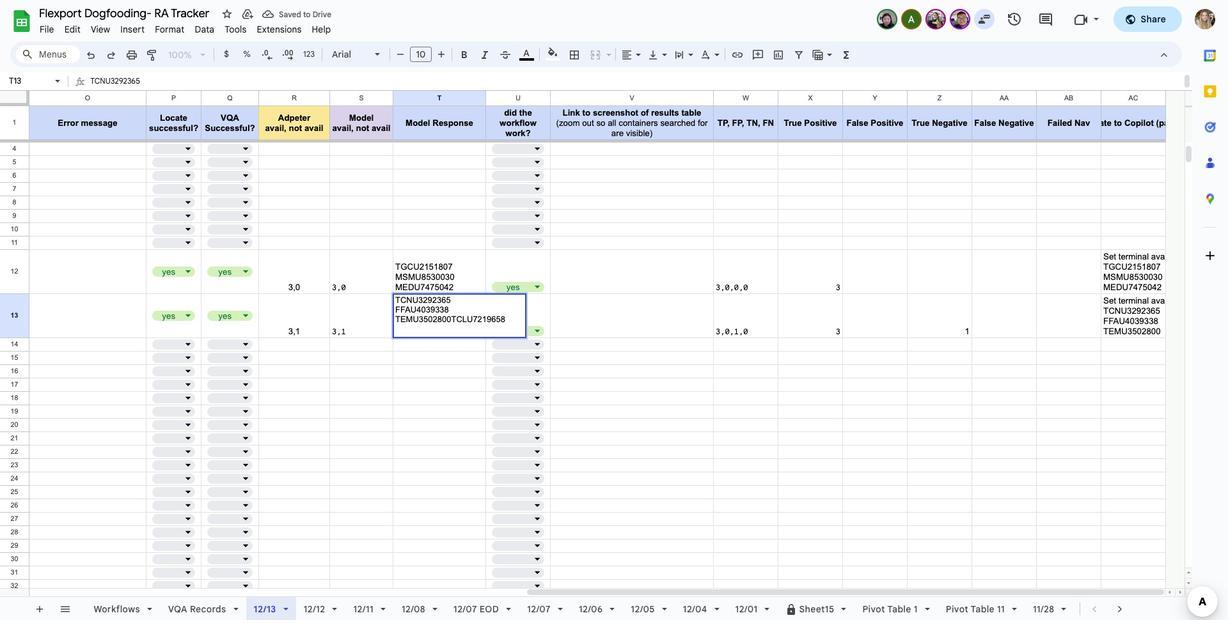 Task type: vqa. For each thing, say whether or not it's contained in the screenshot.
12/13
yes



Task type: describe. For each thing, give the bounding box(es) containing it.
workflows button
[[85, 597, 160, 620]]

123 button
[[299, 45, 319, 64]]

12/08
[[402, 604, 425, 615]]

$ button
[[217, 45, 236, 64]]

insert menu item
[[115, 22, 150, 37]]

pivot table 11
[[946, 604, 1005, 615]]

none text field inside name box (⌘ + j) element
[[5, 75, 52, 87]]

extensions menu item
[[252, 22, 307, 37]]

12/11
[[353, 604, 373, 615]]

fill color image
[[545, 45, 560, 61]]

to
[[303, 9, 311, 19]]

tcnu3292365 for tcnu3292365 ffau4039338 temu3502800tclu7219658 field at the left of page
[[395, 295, 451, 305]]

temu3502800tclu7219658 for the tcnu3292365 ffau4039338 temu3502800tclu7219658 text field
[[90, 106, 190, 115]]

Font size text field
[[411, 47, 431, 62]]

michele murakami image
[[878, 10, 896, 28]]

workflows
[[94, 604, 140, 615]]

11/28
[[1033, 604, 1054, 615]]

borders image
[[567, 45, 582, 63]]

table for 11
[[971, 604, 995, 615]]

$
[[224, 49, 229, 59]]

file menu item
[[35, 22, 59, 37]]

12/04
[[683, 604, 707, 615]]

12/13
[[254, 604, 276, 615]]

pivot for pivot table 11
[[946, 604, 968, 615]]

application containing share
[[0, 0, 1228, 620]]

insert
[[120, 24, 145, 35]]

12/07 for 12/07 eod
[[454, 604, 477, 615]]

extensions
[[257, 24, 302, 35]]

temu3502800tclu7219658 for tcnu3292365 ffau4039338 temu3502800tclu7219658 field at the left of page
[[395, 315, 505, 324]]

tcnu3292365 ffau4039338 temu3502800tclu7219658 for the tcnu3292365 ffau4039338 temu3502800tclu7219658 text field
[[90, 76, 206, 115]]

data menu item
[[190, 22, 220, 37]]

12/07 for 12/07
[[527, 604, 551, 615]]

angela cha image
[[902, 10, 920, 28]]

% button
[[237, 45, 256, 64]]

select merge type image
[[603, 46, 611, 51]]

arial
[[332, 49, 351, 60]]

11/28 button
[[1025, 597, 1075, 620]]

format
[[155, 24, 184, 35]]

1
[[914, 604, 918, 615]]

12/06 button
[[570, 597, 623, 620]]

123
[[303, 49, 315, 59]]

Menus field
[[16, 45, 80, 63]]

edit menu item
[[59, 22, 86, 37]]

eod
[[480, 604, 499, 615]]

ffau4039338 for the tcnu3292365 ffau4039338 temu3502800tclu7219658 text field
[[90, 91, 139, 100]]

name box (⌘ + j) element
[[4, 74, 64, 89]]

functions image
[[839, 45, 854, 63]]

edit
[[64, 24, 81, 35]]

vqa records button
[[160, 597, 247, 620]]

table for 1
[[887, 604, 911, 615]]



Task type: locate. For each thing, give the bounding box(es) containing it.
1 pivot from the left
[[862, 604, 885, 615]]

temu3502800tclu7219658 inside text field
[[90, 106, 190, 115]]

12/01
[[735, 604, 758, 615]]

tcnu3292365 ffau4039338 temu3502800tclu7219658
[[90, 76, 206, 115], [395, 295, 524, 324]]

0 vertical spatial tcnu3292365
[[90, 76, 140, 86]]

ffau4039338
[[90, 91, 139, 100], [395, 305, 449, 315]]

1 vertical spatial tcnu3292365
[[395, 295, 451, 305]]

None text field
[[5, 75, 52, 87]]

pivot for pivot table 1
[[862, 604, 885, 615]]

0 vertical spatial ffau4039338
[[90, 91, 139, 100]]

pivot
[[862, 604, 885, 615], [946, 604, 968, 615]]

3 toolbar from the left
[[1081, 597, 1135, 620]]

2 table from the left
[[971, 604, 995, 615]]

2 pivot from the left
[[946, 604, 968, 615]]

ffau4039338 inside field
[[395, 305, 449, 315]]

tab list
[[1192, 38, 1228, 585]]

12/07 right eod
[[527, 604, 551, 615]]

text color image
[[519, 45, 534, 61]]

Rename text field
[[35, 5, 217, 20]]

share button
[[1113, 6, 1182, 32]]

ben chafik image
[[951, 10, 969, 28]]

12/04 button
[[675, 597, 728, 620]]

font list. arial selected. option
[[332, 45, 367, 63]]

%
[[243, 49, 251, 59]]

12/07 inside "popup button"
[[527, 604, 551, 615]]

tools menu item
[[220, 22, 252, 37]]

pivot table 1
[[862, 604, 918, 615]]

Zoom field
[[163, 45, 211, 65]]

0 horizontal spatial tcnu3292365 ffau4039338 temu3502800tclu7219658
[[90, 76, 206, 115]]

menu bar
[[35, 17, 336, 38]]

tcnu3292365 for the tcnu3292365 ffau4039338 temu3502800tclu7219658 text field
[[90, 76, 140, 86]]

tcnu3292365
[[90, 76, 140, 86], [395, 295, 451, 305]]

1 toolbar from the left
[[26, 597, 80, 620]]

12/07 left eod
[[454, 604, 477, 615]]

menu bar containing file
[[35, 17, 336, 38]]

12/05
[[631, 604, 655, 615]]

table
[[887, 604, 911, 615], [971, 604, 995, 615]]

1 horizontal spatial ffau4039338
[[395, 305, 449, 315]]

share
[[1141, 13, 1166, 25]]

12/11 button
[[345, 597, 394, 620]]

12/13 button
[[246, 597, 296, 620]]

1 horizontal spatial tcnu3292365
[[395, 295, 451, 305]]

1 vertical spatial temu3502800tclu7219658
[[395, 315, 505, 324]]

12/12 button
[[295, 597, 346, 620]]

1 12/07 from the left
[[454, 604, 477, 615]]

application
[[0, 0, 1228, 620]]

table inside dropdown button
[[971, 604, 995, 615]]

tcnu3292365 ffau4039338 temu3502800tclu7219658 for tcnu3292365 ffau4039338 temu3502800tclu7219658 field at the left of page
[[395, 295, 524, 324]]

12/07 inside dropdown button
[[454, 604, 477, 615]]

format menu item
[[150, 22, 190, 37]]

tcnu3292365 inside field
[[395, 295, 451, 305]]

view menu item
[[86, 22, 115, 37]]

12/01 button
[[727, 597, 778, 620]]

sheet15 button
[[777, 597, 855, 620]]

drive
[[313, 9, 331, 19]]

12/08 button
[[393, 597, 446, 620]]

ffau4039338 inside text field
[[90, 91, 139, 100]]

tcnu3292365 ffau4039338 temu3502800tclu7219658 inside text field
[[90, 76, 206, 115]]

menu bar banner
[[0, 0, 1228, 620]]

0 horizontal spatial ffau4039338
[[90, 91, 139, 100]]

all sheets image
[[54, 599, 75, 619]]

0 horizontal spatial table
[[887, 604, 911, 615]]

menu bar inside the menu bar banner
[[35, 17, 336, 38]]

temu3502800tclu7219658 inside field
[[395, 315, 505, 324]]

0 horizontal spatial 12/07
[[454, 604, 477, 615]]

TCNU3292365 FFAU4039338 TEMU3502800TCLU7219658 text field
[[90, 74, 1182, 115]]

pivot inside pivot table 1 dropdown button
[[862, 604, 885, 615]]

pivot table 11 button
[[937, 597, 1025, 620]]

pivot right 1
[[946, 604, 968, 615]]

tcnu3292365 inside text field
[[90, 76, 140, 86]]

12/12
[[304, 604, 325, 615]]

toolbar
[[26, 597, 80, 620], [81, 597, 1134, 620], [1081, 597, 1135, 620]]

tab list inside the menu bar banner
[[1192, 38, 1228, 585]]

Zoom text field
[[165, 46, 196, 64]]

2 toolbar from the left
[[81, 597, 1134, 620]]

data
[[195, 24, 214, 35]]

0 vertical spatial temu3502800tclu7219658
[[90, 106, 190, 115]]

pivot left 1
[[862, 604, 885, 615]]

sheet15
[[799, 604, 834, 615]]

saved
[[279, 9, 301, 19]]

T13 field
[[395, 295, 524, 334]]

11
[[997, 604, 1005, 615]]

view
[[91, 24, 110, 35]]

1 horizontal spatial temu3502800tclu7219658
[[395, 315, 505, 324]]

12/07 eod button
[[445, 597, 519, 620]]

0 horizontal spatial pivot
[[862, 604, 885, 615]]

toolbar containing workflows
[[81, 597, 1134, 620]]

vqa records
[[168, 604, 226, 615]]

0 horizontal spatial temu3502800tclu7219658
[[90, 106, 190, 115]]

jordyn shuell image
[[926, 10, 944, 28]]

ffau4039338 for tcnu3292365 ffau4039338 temu3502800tclu7219658 field at the left of page
[[395, 305, 449, 315]]

table inside dropdown button
[[887, 604, 911, 615]]

1 table from the left
[[887, 604, 911, 615]]

tools
[[225, 24, 247, 35]]

main toolbar
[[79, 0, 857, 414]]

2 12/07 from the left
[[527, 604, 551, 615]]

saved to drive button
[[259, 5, 335, 23]]

pivot table 1 button
[[854, 597, 938, 620]]

Star checkbox
[[218, 5, 236, 23]]

help
[[312, 24, 331, 35]]

0 horizontal spatial tcnu3292365
[[90, 76, 140, 86]]

1 vertical spatial ffau4039338
[[395, 305, 449, 315]]

1 vertical spatial tcnu3292365 ffau4039338 temu3502800tclu7219658
[[395, 295, 524, 324]]

1 horizontal spatial 12/07
[[527, 604, 551, 615]]

pivot inside pivot table 11 dropdown button
[[946, 604, 968, 615]]

temu3502800tclu7219658
[[90, 106, 190, 115], [395, 315, 505, 324]]

table left 1
[[887, 604, 911, 615]]

table left 11
[[971, 604, 995, 615]]

1 horizontal spatial tcnu3292365 ffau4039338 temu3502800tclu7219658
[[395, 295, 524, 324]]

1 horizontal spatial pivot
[[946, 604, 968, 615]]

12/07 button
[[519, 597, 571, 620]]

Font size field
[[410, 47, 437, 63]]

0 vertical spatial tcnu3292365 ffau4039338 temu3502800tclu7219658
[[90, 76, 206, 115]]

vqa
[[168, 604, 187, 615]]

12/05 button
[[623, 597, 675, 620]]

1 horizontal spatial table
[[971, 604, 995, 615]]

12/06
[[579, 604, 603, 615]]

saved to drive
[[279, 9, 331, 19]]

file
[[40, 24, 54, 35]]

12/07
[[454, 604, 477, 615], [527, 604, 551, 615]]

records
[[190, 604, 226, 615]]

help menu item
[[307, 22, 336, 37]]

12/07 eod
[[454, 604, 499, 615]]



